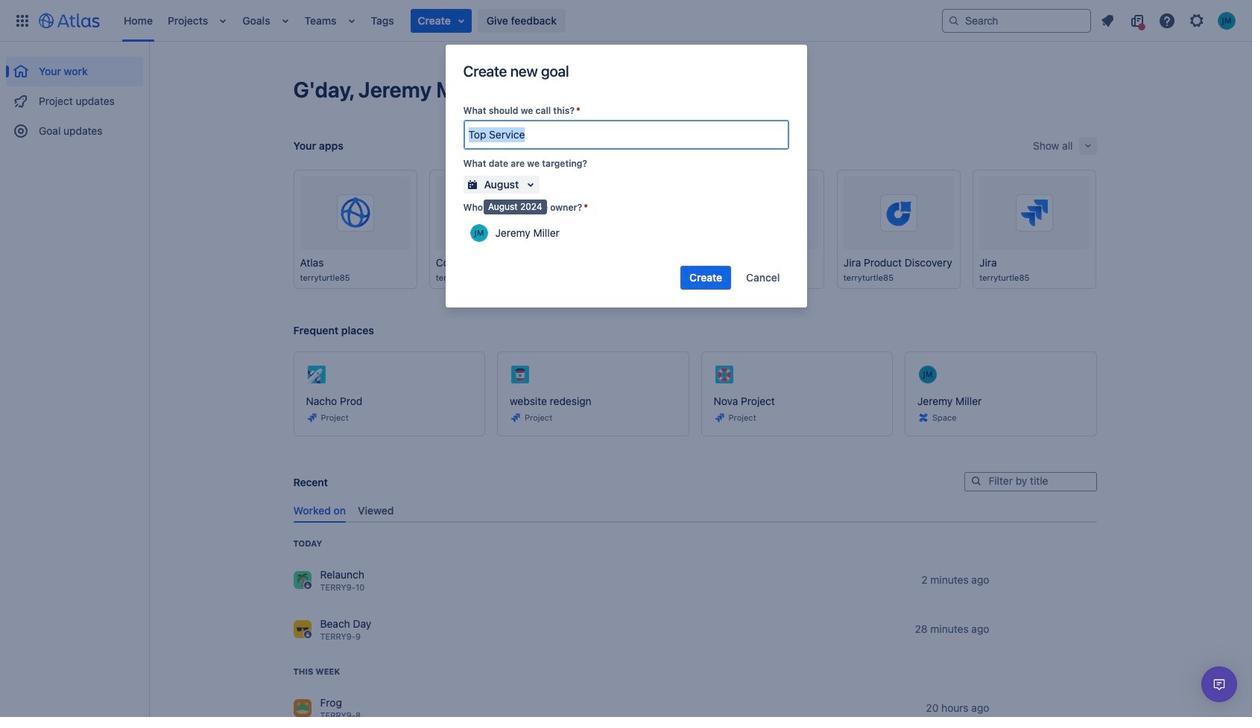 Task type: describe. For each thing, give the bounding box(es) containing it.
confluence image
[[918, 412, 930, 424]]

Search field
[[942, 9, 1091, 32]]

list item inside top 'element'
[[411, 9, 472, 32]]

Filter by title field
[[965, 474, 1096, 491]]

2 heading from the top
[[293, 666, 340, 678]]

townsquare image
[[293, 572, 311, 590]]

1 heading from the top
[[293, 538, 322, 550]]

help image
[[1158, 12, 1176, 29]]

top element
[[9, 0, 942, 41]]



Task type: vqa. For each thing, say whether or not it's contained in the screenshot.
open image
no



Task type: locate. For each thing, give the bounding box(es) containing it.
0 vertical spatial townsquare image
[[293, 621, 311, 639]]

heading
[[293, 538, 322, 550], [293, 666, 340, 678]]

None search field
[[942, 9, 1091, 32]]

search image
[[970, 476, 982, 488]]

1 horizontal spatial list
[[1094, 9, 1243, 32]]

1 townsquare image from the top
[[293, 621, 311, 639]]

1 vertical spatial townsquare image
[[293, 700, 311, 718]]

list item
[[214, 0, 232, 41], [276, 0, 294, 41], [343, 0, 360, 41], [411, 9, 472, 32]]

tab list
[[287, 499, 1097, 523]]

banner
[[0, 0, 1252, 42]]

expand icon image
[[1082, 140, 1094, 152]]

2 townsquare image from the top
[[293, 700, 311, 718]]

confluence image
[[918, 412, 930, 424]]

0 vertical spatial heading
[[293, 538, 322, 550]]

search image
[[948, 15, 960, 26]]

townsquare image
[[293, 621, 311, 639], [293, 700, 311, 718]]

1 vertical spatial heading
[[293, 666, 340, 678]]

0 horizontal spatial list
[[116, 0, 942, 41]]

jira image
[[306, 412, 318, 424], [306, 412, 318, 424], [510, 412, 522, 424], [510, 412, 522, 424], [714, 412, 726, 424], [714, 412, 726, 424]]

list
[[116, 0, 942, 41], [1094, 9, 1243, 32]]

group
[[6, 42, 143, 151]]

tooltip
[[484, 200, 547, 215]]

None field
[[464, 122, 788, 148]]



